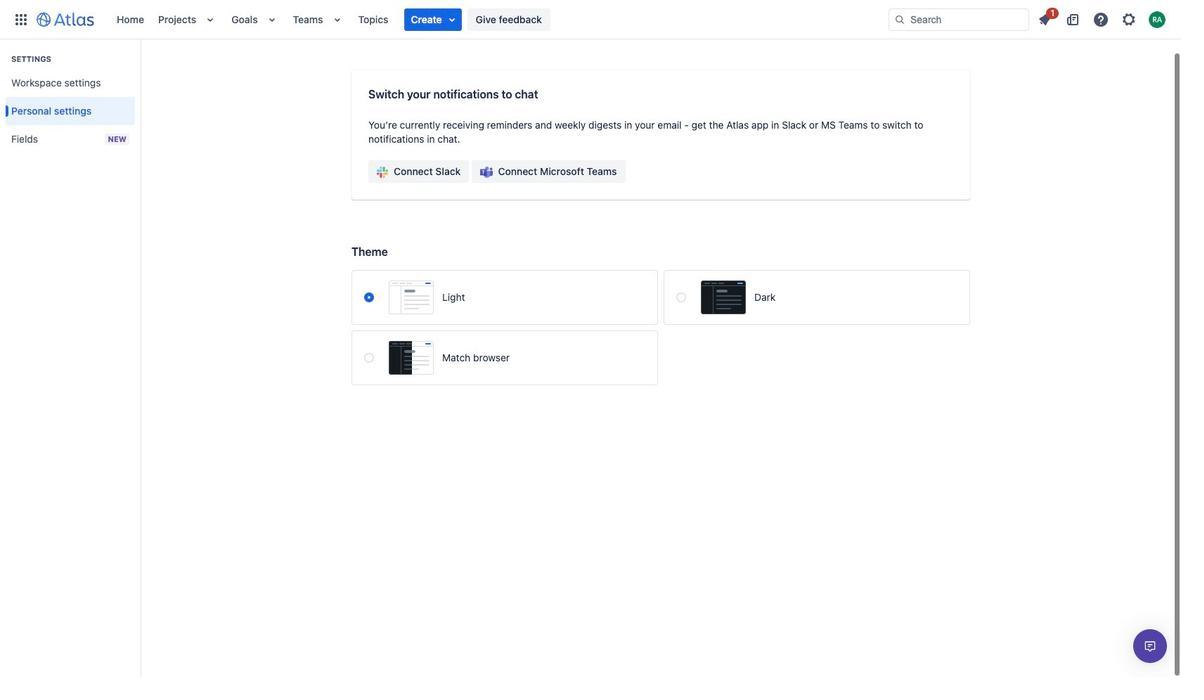 Task type: describe. For each thing, give the bounding box(es) containing it.
list item inside top element
[[404, 8, 462, 31]]

0 horizontal spatial list
[[110, 0, 889, 39]]

notifications image
[[1037, 11, 1054, 28]]

search image
[[895, 14, 906, 25]]

microsoft teams image
[[481, 167, 493, 178]]

switch to... image
[[13, 11, 30, 28]]

match browser image
[[389, 341, 434, 375]]

dark image
[[701, 281, 746, 314]]

0 horizontal spatial group
[[6, 39, 135, 158]]

help image
[[1093, 11, 1110, 28]]

1 horizontal spatial list
[[1033, 5, 1173, 31]]



Task type: locate. For each thing, give the bounding box(es) containing it.
list item
[[1033, 5, 1059, 31], [404, 8, 462, 31]]

settings image
[[1121, 11, 1138, 28]]

1 vertical spatial group
[[369, 160, 626, 183]]

0 vertical spatial group
[[6, 39, 135, 158]]

Search field
[[889, 8, 1030, 31]]

None radio
[[364, 293, 374, 302], [364, 353, 374, 363], [364, 293, 374, 302], [364, 353, 374, 363]]

open intercom messenger image
[[1142, 638, 1159, 655]]

group
[[6, 39, 135, 158], [369, 160, 626, 183]]

1 horizontal spatial list item
[[1033, 5, 1059, 31]]

account image
[[1149, 11, 1166, 28]]

slack image
[[377, 167, 388, 178]]

0 horizontal spatial list item
[[404, 8, 462, 31]]

light image
[[389, 281, 434, 314]]

1 horizontal spatial group
[[369, 160, 626, 183]]

banner
[[0, 0, 1182, 39]]

top element
[[8, 0, 889, 39]]

list
[[110, 0, 889, 39], [1033, 5, 1173, 31]]

heading
[[6, 53, 135, 65]]

None search field
[[889, 8, 1030, 31]]



Task type: vqa. For each thing, say whether or not it's contained in the screenshot.
rightmost group
yes



